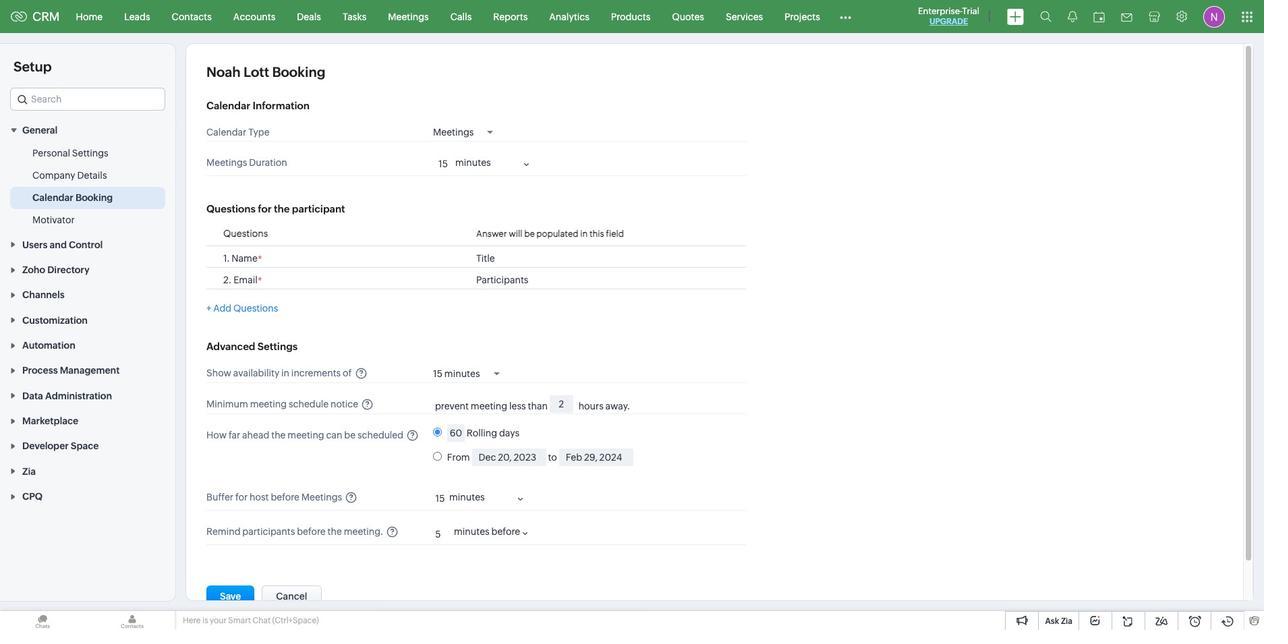 Task type: describe. For each thing, give the bounding box(es) containing it.
automation button
[[0, 332, 175, 358]]

+ add questions
[[206, 303, 278, 314]]

products link
[[600, 0, 661, 33]]

calendar for calendar information
[[206, 100, 250, 111]]

general button
[[0, 117, 175, 143]]

space
[[71, 441, 99, 452]]

motivator link
[[32, 213, 75, 227]]

Search text field
[[11, 88, 165, 110]]

rolling
[[467, 428, 497, 439]]

+
[[206, 303, 211, 314]]

questions for the participant
[[206, 203, 345, 215]]

leads link
[[113, 0, 161, 33]]

remind
[[206, 526, 240, 537]]

questions for questions for the participant
[[206, 203, 256, 215]]

schedule
[[289, 399, 329, 410]]

users and control
[[22, 239, 103, 250]]

1 vertical spatial in
[[281, 368, 289, 379]]

the for before
[[328, 526, 342, 537]]

zoho directory button
[[0, 257, 175, 282]]

scheduled
[[357, 430, 403, 441]]

rolling days
[[467, 428, 519, 439]]

zoho
[[22, 264, 45, 275]]

deals
[[297, 11, 321, 22]]

buffer for host before meetings
[[206, 492, 342, 503]]

minutes before
[[454, 526, 520, 537]]

mails image
[[1121, 13, 1133, 21]]

1 vertical spatial be
[[344, 430, 356, 441]]

15
[[433, 368, 442, 379]]

to
[[548, 452, 557, 463]]

smart
[[228, 616, 251, 625]]

search image
[[1040, 11, 1052, 22]]

cpq
[[22, 491, 43, 502]]

calendar booking
[[32, 192, 113, 203]]

ask zia
[[1045, 617, 1073, 626]]

2 vertical spatial questions
[[233, 303, 278, 314]]

2 . email
[[223, 275, 257, 286]]

calls
[[450, 11, 472, 22]]

information
[[253, 100, 310, 111]]

Meetings field
[[433, 126, 493, 138]]

calls link
[[440, 0, 482, 33]]

users
[[22, 239, 48, 250]]

type
[[248, 127, 270, 138]]

projects link
[[774, 0, 831, 33]]

duration
[[249, 157, 287, 168]]

2
[[223, 275, 228, 286]]

participant
[[292, 203, 345, 215]]

populated
[[536, 229, 578, 239]]

deals link
[[286, 0, 332, 33]]

analytics
[[549, 11, 589, 22]]

0 vertical spatial the
[[274, 203, 290, 215]]

host
[[250, 492, 269, 503]]

15 minutes
[[433, 368, 480, 379]]

leads
[[124, 11, 150, 22]]

profile element
[[1195, 0, 1233, 33]]

settings for advanced settings
[[258, 341, 298, 352]]

. for 2
[[228, 275, 232, 286]]

control
[[69, 239, 103, 250]]

zia inside dropdown button
[[22, 466, 36, 477]]

process management
[[22, 365, 120, 376]]

0 vertical spatial be
[[524, 229, 535, 239]]

search element
[[1032, 0, 1060, 33]]

users and control button
[[0, 232, 175, 257]]

analytics link
[[538, 0, 600, 33]]

home
[[76, 11, 103, 22]]

your
[[210, 616, 227, 625]]

marketplace
[[22, 416, 78, 426]]

questions for questions
[[223, 228, 268, 239]]

meetings duration
[[206, 157, 287, 168]]

zia button
[[0, 458, 175, 484]]

for for buffer
[[235, 492, 248, 503]]

MMM D, YYYY text field
[[472, 449, 546, 466]]

noah
[[206, 64, 241, 80]]

is
[[202, 616, 208, 625]]

minimum meeting schedule notice
[[206, 399, 358, 410]]

motivator
[[32, 215, 75, 226]]

email
[[233, 275, 257, 286]]

. for 1
[[227, 253, 230, 264]]

projects
[[785, 11, 820, 22]]

+ add questions link
[[206, 303, 278, 314]]

channels
[[22, 290, 65, 300]]

enterprise-trial upgrade
[[918, 6, 979, 26]]

availability
[[233, 368, 279, 379]]

data
[[22, 390, 43, 401]]

calendar for calendar booking
[[32, 192, 73, 203]]

contacts image
[[90, 611, 175, 630]]

profile image
[[1203, 6, 1225, 27]]

answer will be populated in this field
[[476, 229, 624, 239]]

mails element
[[1113, 1, 1141, 32]]

1 horizontal spatial zia
[[1061, 617, 1073, 626]]

days
[[499, 428, 519, 439]]

tasks link
[[332, 0, 377, 33]]

ahead
[[242, 430, 269, 441]]

than
[[528, 400, 548, 411]]

1 horizontal spatial meeting
[[288, 430, 324, 441]]

name
[[232, 253, 258, 264]]

signals image
[[1068, 11, 1077, 22]]

advanced
[[206, 341, 255, 352]]

calendar for calendar type
[[206, 127, 246, 138]]

show availability in increments of
[[206, 368, 352, 379]]

contacts link
[[161, 0, 222, 33]]

details
[[77, 170, 107, 181]]

services link
[[715, 0, 774, 33]]

products
[[611, 11, 650, 22]]

add
[[213, 303, 231, 314]]



Task type: locate. For each thing, give the bounding box(es) containing it.
crm link
[[11, 9, 60, 24]]

settings for personal settings
[[72, 148, 108, 159]]

0 horizontal spatial settings
[[72, 148, 108, 159]]

tasks
[[343, 11, 366, 22]]

calendar
[[206, 100, 250, 111], [206, 127, 246, 138], [32, 192, 73, 203]]

how far ahead the meeting can be scheduled
[[206, 430, 403, 441]]

will
[[509, 229, 522, 239]]

noah lott booking
[[206, 64, 325, 80]]

home link
[[65, 0, 113, 33]]

zia up cpq
[[22, 466, 36, 477]]

meeting down show availability in increments of
[[250, 399, 287, 410]]

questions
[[206, 203, 256, 215], [223, 228, 268, 239], [233, 303, 278, 314]]

developer space
[[22, 441, 99, 452]]

calendar image
[[1093, 11, 1105, 22]]

meetings inside field
[[433, 127, 474, 138]]

enterprise-
[[918, 6, 962, 16]]

None button
[[206, 586, 255, 607], [262, 586, 321, 607], [206, 586, 255, 607], [262, 586, 321, 607]]

booking up information
[[272, 64, 325, 80]]

calendar left type
[[206, 127, 246, 138]]

questions down meetings duration
[[206, 203, 256, 215]]

automation
[[22, 340, 75, 351]]

in left this on the left top of page
[[580, 229, 588, 239]]

1
[[223, 253, 227, 264]]

services
[[726, 11, 763, 22]]

show
[[206, 368, 231, 379]]

settings up show availability in increments of
[[258, 341, 298, 352]]

settings
[[72, 148, 108, 159], [258, 341, 298, 352]]

zia
[[22, 466, 36, 477], [1061, 617, 1073, 626]]

general region
[[0, 143, 175, 232]]

the
[[274, 203, 290, 215], [271, 430, 286, 441], [328, 526, 342, 537]]

None text field
[[447, 425, 465, 442], [430, 490, 448, 507], [447, 425, 465, 442], [430, 490, 448, 507]]

reports link
[[482, 0, 538, 33]]

of
[[343, 368, 352, 379]]

0 vertical spatial calendar
[[206, 100, 250, 111]]

None field
[[10, 88, 165, 111]]

1 horizontal spatial booking
[[272, 64, 325, 80]]

process management button
[[0, 358, 175, 383]]

the left participant
[[274, 203, 290, 215]]

calendar inside calendar booking link
[[32, 192, 73, 203]]

0 vertical spatial settings
[[72, 148, 108, 159]]

settings inside 'link'
[[72, 148, 108, 159]]

MMM D, YYYY text field
[[559, 449, 633, 466]]

booking inside general region
[[75, 192, 113, 203]]

None text field
[[430, 155, 454, 173], [550, 396, 573, 413], [427, 525, 447, 543], [430, 155, 454, 173], [550, 396, 573, 413], [427, 525, 447, 543]]

1 vertical spatial booking
[[75, 192, 113, 203]]

here is your smart chat (ctrl+space)
[[183, 616, 319, 625]]

meeting left can
[[288, 430, 324, 441]]

be
[[524, 229, 535, 239], [344, 430, 356, 441]]

0 horizontal spatial be
[[344, 430, 356, 441]]

buffer
[[206, 492, 233, 503]]

personal settings
[[32, 148, 108, 159]]

calendar up motivator
[[32, 192, 73, 203]]

0 vertical spatial zia
[[22, 466, 36, 477]]

company details link
[[32, 169, 107, 182]]

the left meeting.
[[328, 526, 342, 537]]

data administration button
[[0, 383, 175, 408]]

trial
[[962, 6, 979, 16]]

calendar booking link
[[32, 191, 113, 205]]

personal
[[32, 148, 70, 159]]

in
[[580, 229, 588, 239], [281, 368, 289, 379]]

1 horizontal spatial in
[[580, 229, 588, 239]]

settings up details
[[72, 148, 108, 159]]

in right availability
[[281, 368, 289, 379]]

personal settings link
[[32, 147, 108, 160]]

accounts
[[233, 11, 275, 22]]

.
[[227, 253, 230, 264], [228, 275, 232, 286]]

and
[[50, 239, 67, 250]]

1 horizontal spatial be
[[524, 229, 535, 239]]

company
[[32, 170, 75, 181]]

meeting for minimum
[[250, 399, 287, 410]]

answer
[[476, 229, 507, 239]]

participants
[[242, 526, 295, 537]]

calendar type
[[206, 127, 270, 138]]

minutes inside field
[[444, 368, 480, 379]]

remind participants before the meeting.
[[206, 526, 383, 537]]

be right can
[[344, 430, 356, 441]]

questions down email
[[233, 303, 278, 314]]

0 horizontal spatial booking
[[75, 192, 113, 203]]

meeting for prevent
[[471, 400, 507, 411]]

2 vertical spatial the
[[328, 526, 342, 537]]

title
[[476, 253, 495, 264]]

this
[[589, 229, 604, 239]]

administration
[[45, 390, 112, 401]]

1 vertical spatial calendar
[[206, 127, 246, 138]]

1 vertical spatial for
[[235, 492, 248, 503]]

0 horizontal spatial in
[[281, 368, 289, 379]]

notice
[[330, 399, 358, 410]]

less
[[509, 400, 526, 411]]

0 vertical spatial for
[[258, 203, 272, 215]]

1 vertical spatial questions
[[223, 228, 268, 239]]

0 horizontal spatial meeting
[[250, 399, 287, 410]]

away.
[[605, 400, 630, 411]]

data administration
[[22, 390, 112, 401]]

. left name
[[227, 253, 230, 264]]

0 horizontal spatial for
[[235, 492, 248, 503]]

management
[[60, 365, 120, 376]]

chat
[[253, 616, 271, 625]]

calendar up calendar type on the top
[[206, 100, 250, 111]]

0 vertical spatial booking
[[272, 64, 325, 80]]

create menu element
[[999, 0, 1032, 33]]

the right the ahead
[[271, 430, 286, 441]]

hours away.
[[579, 400, 630, 411]]

0 horizontal spatial zia
[[22, 466, 36, 477]]

participants
[[476, 275, 528, 286]]

prevent
[[435, 400, 469, 411]]

questions up name
[[223, 228, 268, 239]]

can
[[326, 430, 342, 441]]

calendar information
[[206, 100, 310, 111]]

lott
[[244, 64, 269, 80]]

booking down details
[[75, 192, 113, 203]]

advanced settings
[[206, 341, 298, 352]]

meeting.
[[344, 526, 383, 537]]

customization
[[22, 315, 88, 326]]

zia right ask in the bottom right of the page
[[1061, 617, 1073, 626]]

1 vertical spatial zia
[[1061, 617, 1073, 626]]

0 vertical spatial in
[[580, 229, 588, 239]]

reports
[[493, 11, 528, 22]]

None radio
[[433, 428, 442, 437], [433, 452, 442, 461], [433, 428, 442, 437], [433, 452, 442, 461]]

for left host
[[235, 492, 248, 503]]

here
[[183, 616, 201, 625]]

developer
[[22, 441, 69, 452]]

0 vertical spatial .
[[227, 253, 230, 264]]

2 vertical spatial calendar
[[32, 192, 73, 203]]

cpq button
[[0, 484, 175, 509]]

1 vertical spatial .
[[228, 275, 232, 286]]

zoho directory
[[22, 264, 89, 275]]

Other Modules field
[[831, 6, 860, 27]]

for for questions
[[258, 203, 272, 215]]

chats image
[[0, 611, 85, 630]]

marketplace button
[[0, 408, 175, 433]]

ask
[[1045, 617, 1059, 626]]

1 vertical spatial settings
[[258, 341, 298, 352]]

the for ahead
[[271, 430, 286, 441]]

1 horizontal spatial for
[[258, 203, 272, 215]]

signals element
[[1060, 0, 1085, 33]]

create menu image
[[1007, 8, 1024, 25]]

. left email
[[228, 275, 232, 286]]

field
[[606, 229, 624, 239]]

2 horizontal spatial meeting
[[471, 400, 507, 411]]

1 . name
[[223, 253, 258, 264]]

channels button
[[0, 282, 175, 307]]

be right the will
[[524, 229, 535, 239]]

15 minutes field
[[433, 367, 500, 379]]

1 horizontal spatial settings
[[258, 341, 298, 352]]

1 vertical spatial the
[[271, 430, 286, 441]]

meeting up the rolling days
[[471, 400, 507, 411]]

quotes link
[[661, 0, 715, 33]]

for down duration
[[258, 203, 272, 215]]

0 vertical spatial questions
[[206, 203, 256, 215]]



Task type: vqa. For each thing, say whether or not it's contained in the screenshot.
"size" field
no



